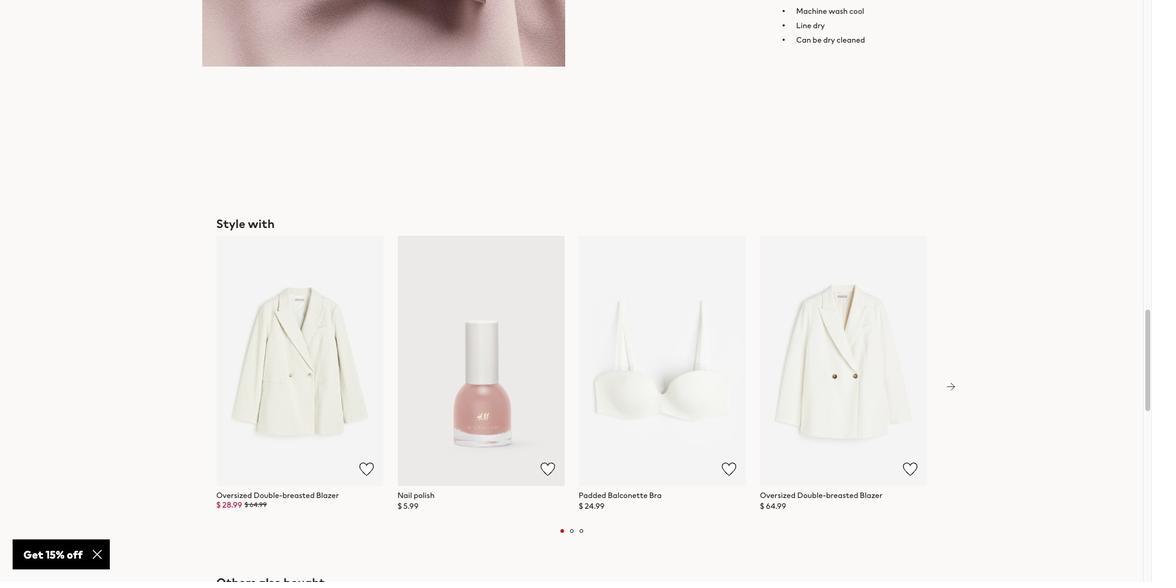 Task type: locate. For each thing, give the bounding box(es) containing it.
2 double- from the left
[[797, 490, 826, 501]]

dry
[[813, 20, 825, 31], [823, 34, 835, 46]]

0 horizontal spatial 64.99
[[250, 500, 267, 509]]

1 horizontal spatial breasted
[[826, 490, 858, 501]]

breasted
[[282, 490, 315, 501], [826, 490, 858, 501]]

0 horizontal spatial blazer
[[316, 490, 339, 501]]

double-
[[254, 490, 282, 501], [797, 490, 826, 501]]

1 horizontal spatial double-
[[797, 490, 826, 501]]

1 breasted from the left
[[282, 490, 315, 501]]

0 horizontal spatial oversized double-breasted blazer image
[[216, 236, 383, 486]]

padded balconette bra link
[[579, 490, 746, 501]]

style with
[[216, 215, 275, 232]]

oversized double-breasted blazer link
[[216, 490, 383, 501], [760, 490, 927, 501]]

$
[[216, 499, 221, 511], [245, 500, 248, 509], [398, 500, 402, 512], [579, 500, 583, 512], [760, 500, 764, 512]]

be
[[813, 34, 822, 46]]

2 oversized from the left
[[760, 490, 796, 501]]

double- inside oversized double-breasted blazer $ 64.99
[[797, 490, 826, 501]]

1 horizontal spatial oversized double-breasted blazer link
[[760, 490, 927, 501]]

blazer inside oversized double-breasted blazer $ 64.99
[[860, 490, 883, 501]]

wash
[[829, 5, 848, 17]]

oversized
[[216, 490, 252, 501], [760, 490, 796, 501]]

machine
[[796, 5, 827, 17]]

1 horizontal spatial oversized
[[760, 490, 796, 501]]

polish
[[414, 490, 435, 501]]

1 oversized from the left
[[216, 490, 252, 501]]

oversized for 64.99
[[760, 490, 796, 501]]

2 breasted from the left
[[826, 490, 858, 501]]

oversized double-breasted blazer link for oversized double-breasted blazer $ 64.99
[[760, 490, 927, 501]]

breasted inside oversized double-breasted blazer $ 28.99 $ 64.99
[[282, 490, 315, 501]]

0 horizontal spatial oversized double-breasted blazer link
[[216, 490, 383, 501]]

oversized double-breasted blazer link for oversized double-breasted blazer $ 28.99 $ 64.99
[[216, 490, 383, 501]]

oversized double-breasted blazer image for oversized double-breasted blazer $ 64.99
[[760, 236, 927, 486]]

nail polish image
[[398, 236, 564, 486]]

0 horizontal spatial double-
[[254, 490, 282, 501]]

0 horizontal spatial oversized
[[216, 490, 252, 501]]

dry up the be
[[813, 20, 825, 31]]

blazer
[[316, 490, 339, 501], [860, 490, 883, 501]]

nail
[[398, 490, 412, 501]]

style
[[216, 215, 245, 232]]

blazer for oversized double-breasted blazer $ 28.99 $ 64.99
[[316, 490, 339, 501]]

double- inside oversized double-breasted blazer $ 28.99 $ 64.99
[[254, 490, 282, 501]]

blazer inside oversized double-breasted blazer $ 28.99 $ 64.99
[[316, 490, 339, 501]]

1 horizontal spatial blazer
[[860, 490, 883, 501]]

dry right the be
[[823, 34, 835, 46]]

1 horizontal spatial 64.99
[[766, 500, 786, 512]]

2 oversized double-breasted blazer image from the left
[[760, 236, 927, 486]]

1 blazer from the left
[[316, 490, 339, 501]]

balconette
[[608, 490, 648, 501]]

2 oversized double-breasted blazer link from the left
[[760, 490, 927, 501]]

28.99
[[222, 499, 242, 511]]

blazer for oversized double-breasted blazer $ 64.99
[[860, 490, 883, 501]]

0 horizontal spatial breasted
[[282, 490, 315, 501]]

double- for 28.99
[[254, 490, 282, 501]]

2 blazer from the left
[[860, 490, 883, 501]]

1 oversized double-breasted blazer link from the left
[[216, 490, 383, 501]]

draped crêped dress - powder pink - ladies | h&m us 5 image
[[202, 0, 565, 66]]

24.99
[[585, 500, 605, 512]]

oversized for 28.99
[[216, 490, 252, 501]]

$ inside nail polish $ 5.99
[[398, 500, 402, 512]]

oversized inside oversized double-breasted blazer $ 28.99 $ 64.99
[[216, 490, 252, 501]]

1 oversized double-breasted blazer image from the left
[[216, 236, 383, 486]]

padded balconette bra $ 24.99
[[579, 490, 662, 512]]

64.99
[[250, 500, 267, 509], [766, 500, 786, 512]]

1 horizontal spatial oversized double-breasted blazer image
[[760, 236, 927, 486]]

oversized inside oversized double-breasted blazer $ 64.99
[[760, 490, 796, 501]]

breasted inside oversized double-breasted blazer $ 64.99
[[826, 490, 858, 501]]

oversized double-breasted blazer image
[[216, 236, 383, 486], [760, 236, 927, 486]]

1 double- from the left
[[254, 490, 282, 501]]



Task type: vqa. For each thing, say whether or not it's contained in the screenshot.
breasted corresponding to Oversized Double-breasted Blazer $ 28.99 $ 64.99
yes



Task type: describe. For each thing, give the bounding box(es) containing it.
breasted for oversized double-breasted blazer $ 64.99
[[826, 490, 858, 501]]

bra
[[649, 490, 662, 501]]

cleaned
[[837, 34, 865, 46]]

64.99 inside oversized double-breasted blazer $ 64.99
[[766, 500, 786, 512]]

1 vertical spatial dry
[[823, 34, 835, 46]]

with
[[248, 215, 275, 232]]

padded balconette bra image
[[579, 236, 746, 486]]

nail polish $ 5.99
[[398, 490, 435, 512]]

line
[[796, 20, 811, 31]]

0 vertical spatial dry
[[813, 20, 825, 31]]

machine wash cool line dry can be dry cleaned
[[796, 5, 865, 46]]

$ inside oversized double-breasted blazer $ 64.99
[[760, 500, 764, 512]]

oversized double-breasted blazer $ 64.99
[[760, 490, 883, 512]]

next image
[[946, 382, 956, 391]]

can
[[796, 34, 811, 46]]

oversized double-breasted blazer $ 28.99 $ 64.99
[[216, 490, 339, 511]]

64.99 inside oversized double-breasted blazer $ 28.99 $ 64.99
[[250, 500, 267, 509]]

oversized double-breasted blazer image for oversized double-breasted blazer $ 28.99 $ 64.99
[[216, 236, 383, 486]]

breasted for oversized double-breasted blazer $ 28.99 $ 64.99
[[282, 490, 315, 501]]

$ inside padded balconette bra $ 24.99
[[579, 500, 583, 512]]

5.99
[[404, 500, 419, 512]]

cool
[[849, 5, 864, 17]]

padded
[[579, 490, 606, 501]]

nail polish link
[[398, 490, 564, 501]]

double- for 64.99
[[797, 490, 826, 501]]



